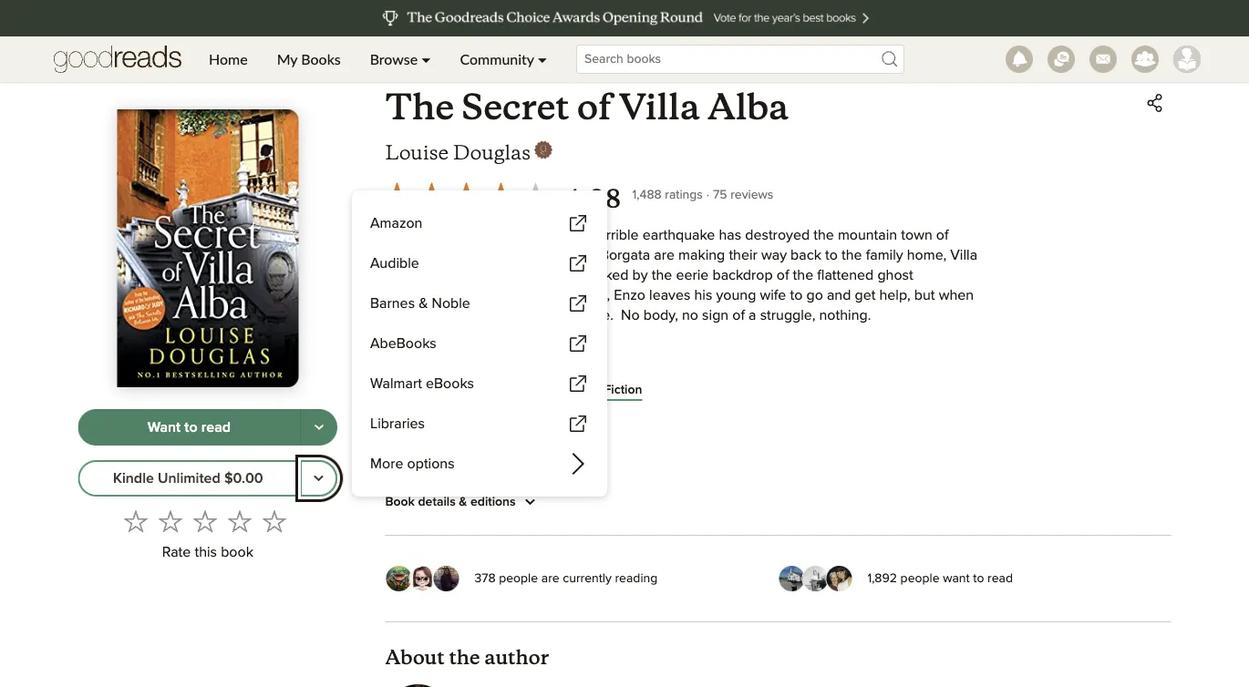 Task type: locate. For each thing, give the bounding box(es) containing it.
rate 1 out of 5 image
[[124, 510, 148, 533]]

0 vertical spatial wife
[[533, 248, 560, 263]]

missing down in
[[683, 488, 732, 503]]

1 horizontal spatial family
[[866, 248, 904, 263]]

0 horizontal spatial on
[[497, 268, 513, 283]]

0 horizontal spatial no
[[505, 308, 522, 323]]

0 horizontal spatial del
[[418, 268, 438, 283]]

1 vertical spatial ciliegio,
[[917, 448, 968, 463]]

1 horizontal spatial no
[[682, 308, 699, 323]]

1 horizontal spatial is
[[536, 428, 546, 443]]

del up never on the right bottom of the page
[[893, 448, 913, 463]]

enzo's up prove
[[769, 388, 810, 403]]

darling,
[[846, 348, 893, 363]]

alba inside 'tv showman and true crime aficionado milo conti is italy's darling, uncovering and solving historic crimes for his legion of fans. when he turns his attention to the story of the missing irene borgata, accusing her husband of her murder, enzo's daughter maddi asks her childhood friend, retired detective jane cobain, for help to prove her father's innocence. but the tale jane discovers is murky: mafia meetings, infidelity, mistaken identity, grief and unshakable love.  as the world slowly closes in on the claustrophobic villa alba del ciliegio, and the house begins to reveal its secrets, will the borgata family wish they'd never asked jane to investigate? and what did happen to enzo's missing wife irene?'
[[860, 448, 889, 463]]

del inside just months after a terrible earthquake has destroyed the mountain town of gibellina, enzo and his wife irene borgata are making their way back to the family home, villa alba del ciliegio, on roads overlooked by the eerie backdrop of the flattened ghost town.  when their car breaks down, enzo leaves his young wife to go and get help, but when he returns there is no trace of irene.  no body, no sign of a struggle, nothing.
[[418, 268, 438, 283]]

community ▾
[[460, 50, 547, 68]]

0 vertical spatial he
[[385, 308, 402, 323]]

people for 1,892
[[901, 572, 940, 585]]

1 vertical spatial their
[[469, 288, 497, 303]]

0 vertical spatial ciliegio,
[[442, 268, 493, 283]]

genres
[[385, 384, 426, 397]]

infidelity,
[[701, 428, 757, 443]]

wife up struggle,
[[760, 288, 787, 303]]

douglas
[[453, 140, 531, 165]]

1 horizontal spatial ciliegio,
[[917, 448, 968, 463]]

eerie
[[676, 268, 709, 283]]

of up "home,"
[[937, 228, 949, 243]]

family
[[866, 248, 904, 263], [762, 468, 799, 483]]

barnes
[[370, 296, 415, 311]]

0 vertical spatial alba
[[708, 85, 789, 130]]

book details & editions button
[[385, 492, 542, 514]]

0 vertical spatial read
[[201, 420, 231, 435]]

struggle,
[[760, 308, 816, 323]]

1 vertical spatial he
[[735, 368, 751, 383]]

2 ▾ from the left
[[538, 50, 547, 68]]

ciliegio, up asked
[[917, 448, 968, 463]]

0 vertical spatial &
[[419, 296, 428, 311]]

jane right asked
[[961, 468, 992, 483]]

on up car
[[497, 268, 513, 283]]

villa down 'identity,'
[[830, 448, 857, 463]]

story
[[914, 368, 945, 383]]

0 horizontal spatial family
[[762, 468, 799, 483]]

1 horizontal spatial on
[[687, 448, 704, 463]]

her down when
[[692, 388, 713, 403]]

to left go
[[790, 288, 803, 303]]

more
[[370, 457, 404, 471]]

father's
[[827, 408, 874, 423]]

rate 2 out of 5 image
[[159, 510, 182, 533]]

author
[[484, 645, 549, 670]]

irene inside just months after a terrible earthquake has destroyed the mountain town of gibellina, enzo and his wife irene borgata are making their way back to the family home, villa alba del ciliegio, on roads overlooked by the eerie backdrop of the flattened ghost town.  when their car breaks down, enzo leaves his young wife to go and get help, but when he returns there is no trace of irene.  no body, no sign of a struggle, nothing.
[[564, 248, 596, 263]]

reveal
[[544, 468, 583, 483]]

& right details
[[459, 496, 467, 509]]

his right turns
[[791, 368, 809, 383]]

1 vertical spatial missing
[[683, 488, 732, 503]]

0 horizontal spatial &
[[419, 296, 428, 311]]

villa inside just months after a terrible earthquake has destroyed the mountain town of gibellina, enzo and his wife irene borgata are making their way back to the family home, villa alba del ciliegio, on roads overlooked by the eerie backdrop of the flattened ghost town.  when their car breaks down, enzo leaves his young wife to go and get help, but when he returns there is no trace of irene.  no body, no sign of a struggle, nothing.
[[951, 248, 978, 263]]

0 horizontal spatial alba
[[385, 268, 414, 283]]

of down young
[[733, 308, 745, 323]]

0 horizontal spatial kindle
[[113, 471, 154, 486]]

2 horizontal spatial is
[[792, 348, 802, 363]]

detective
[[542, 408, 602, 423]]

crime
[[615, 348, 650, 363]]

0 horizontal spatial are
[[542, 572, 560, 585]]

wife left irene?
[[735, 488, 762, 503]]

0 horizontal spatial read
[[201, 420, 231, 435]]

go
[[807, 288, 823, 303]]

are left currently
[[542, 572, 560, 585]]

historical fiction link
[[547, 381, 643, 400]]

borgata inside just months after a terrible earthquake has destroyed the mountain town of gibellina, enzo and his wife irene borgata are making their way back to the family home, villa alba del ciliegio, on roads overlooked by the eerie backdrop of the flattened ghost town.  when their car breaks down, enzo leaves his young wife to go and get help, but when he returns there is no trace of irene.  no body, no sign of a struggle, nothing.
[[600, 248, 650, 263]]

1 vertical spatial a
[[749, 308, 757, 323]]

0 vertical spatial for
[[558, 368, 575, 383]]

he up abebooks
[[385, 308, 402, 323]]

on right in
[[687, 448, 704, 463]]

0 vertical spatial are
[[654, 248, 675, 263]]

happen
[[569, 488, 618, 503]]

jane up first published july 3, 2023
[[437, 428, 468, 443]]

1 horizontal spatial people
[[901, 572, 940, 585]]

mystery
[[441, 384, 486, 397]]

abebooks button
[[363, 325, 597, 362]]

▾ right browse in the top of the page
[[422, 50, 431, 68]]

to right want
[[185, 420, 198, 435]]

1 vertical spatial for
[[693, 408, 710, 423]]

▾ inside community ▾ link
[[538, 50, 547, 68]]

love.  as
[[463, 448, 517, 463]]

villa right "home,"
[[951, 248, 978, 263]]

▾ right community at left
[[538, 50, 547, 68]]

is for infidelity,
[[536, 428, 546, 443]]

first
[[385, 448, 409, 461]]

on inside just months after a terrible earthquake has destroyed the mountain town of gibellina, enzo and his wife irene borgata are making their way back to the family home, villa alba del ciliegio, on roads overlooked by the eerie backdrop of the flattened ghost town.  when their car breaks down, enzo leaves his young wife to go and get help, but when he returns there is no trace of irene.  no body, no sign of a struggle, nothing.
[[497, 268, 513, 283]]

the up back
[[814, 228, 834, 243]]

average rating of 4.38 stars. figure
[[380, 176, 633, 216]]

2 vertical spatial jane
[[961, 468, 992, 483]]

2 horizontal spatial villa
[[951, 248, 978, 263]]

2 horizontal spatial jane
[[961, 468, 992, 483]]

1 vertical spatial family
[[762, 468, 799, 483]]

kindle
[[448, 420, 483, 433], [113, 471, 154, 486]]

0 vertical spatial missing
[[385, 388, 434, 403]]

1 vertical spatial enzo
[[614, 288, 646, 303]]

2 horizontal spatial alba
[[860, 448, 889, 463]]

0 vertical spatial jane
[[605, 408, 636, 423]]

of down fans.
[[676, 388, 688, 403]]

1 vertical spatial jane
[[437, 428, 468, 443]]

to down the more
[[385, 488, 398, 503]]

for up historical at the left bottom
[[558, 368, 575, 383]]

are down earthquake
[[654, 248, 675, 263]]

kindle up first published july 3, 2023
[[448, 420, 483, 433]]

0 vertical spatial their
[[729, 248, 758, 263]]

on
[[497, 268, 513, 283], [687, 448, 704, 463]]

1 vertical spatial is
[[792, 348, 802, 363]]

2 vertical spatial alba
[[860, 448, 889, 463]]

0 horizontal spatial is
[[491, 308, 502, 323]]

414
[[385, 420, 404, 433]]

0 vertical spatial borgata
[[600, 248, 650, 263]]

1 horizontal spatial del
[[893, 448, 913, 463]]

to down secrets,
[[622, 488, 635, 503]]

walmart
[[370, 377, 422, 391]]

2 vertical spatial wife
[[735, 488, 762, 503]]

family inside 'tv showman and true crime aficionado milo conti is italy's darling, uncovering and solving historic crimes for his legion of fans. when he turns his attention to the story of the missing irene borgata, accusing her husband of her murder, enzo's daughter maddi asks her childhood friend, retired detective jane cobain, for help to prove her father's innocence. but the tale jane discovers is murky: mafia meetings, infidelity, mistaken identity, grief and unshakable love.  as the world slowly closes in on the claustrophobic villa alba del ciliegio, and the house begins to reveal its secrets, will the borgata family wish they'd never asked jane to investigate? and what did happen to enzo's missing wife irene?'
[[762, 468, 799, 483]]

0 vertical spatial irene
[[564, 248, 596, 263]]

2 people from the left
[[901, 572, 940, 585]]

people left "want"
[[901, 572, 940, 585]]

book
[[221, 546, 253, 560]]

0 horizontal spatial people
[[499, 572, 538, 585]]

and down just
[[484, 248, 508, 263]]

is inside just months after a terrible earthquake has destroyed the mountain town of gibellina, enzo and his wife irene borgata are making their way back to the family home, villa alba del ciliegio, on roads overlooked by the eerie backdrop of the flattened ghost town.  when their car breaks down, enzo leaves his young wife to go and get help, but when he returns there is no trace of irene.  no body, no sign of a struggle, nothing.
[[491, 308, 502, 323]]

0 horizontal spatial he
[[385, 308, 402, 323]]

villa inside 'tv showman and true crime aficionado milo conti is italy's darling, uncovering and solving historic crimes for his legion of fans. when he turns his attention to the story of the missing irene borgata, accusing her husband of her murder, enzo's daughter maddi asks her childhood friend, retired detective jane cobain, for help to prove her father's innocence. but the tale jane discovers is murky: mafia meetings, infidelity, mistaken identity, grief and unshakable love.  as the world slowly closes in on the claustrophobic villa alba del ciliegio, and the house begins to reveal its secrets, will the borgata family wish they'd never asked jane to investigate? and what did happen to enzo's missing wife irene?'
[[830, 448, 857, 463]]

enzo
[[448, 248, 480, 263], [614, 288, 646, 303]]

kindle up rate 1 out of 5 icon
[[113, 471, 154, 486]]

0 vertical spatial is
[[491, 308, 502, 323]]

missing up childhood
[[385, 388, 434, 403]]

1 horizontal spatial &
[[459, 496, 467, 509]]

read inside button
[[201, 420, 231, 435]]

1 horizontal spatial kindle
[[448, 420, 483, 433]]

ciliegio, up barnes & noble button
[[442, 268, 493, 283]]

0 vertical spatial family
[[866, 248, 904, 263]]

a down young
[[749, 308, 757, 323]]

0 horizontal spatial irene
[[437, 388, 470, 403]]

leaves
[[649, 288, 691, 303]]

a right 'after'
[[582, 228, 590, 243]]

1 ▾ from the left
[[422, 50, 431, 68]]

terrible
[[594, 228, 639, 243]]

0 horizontal spatial enzo
[[448, 248, 480, 263]]

0 horizontal spatial a
[[582, 228, 590, 243]]

murder,
[[717, 388, 765, 403]]

published
[[412, 448, 467, 461]]

the
[[814, 228, 834, 243], [842, 248, 862, 263], [652, 268, 673, 283], [793, 268, 814, 283], [890, 368, 910, 383], [965, 368, 986, 383], [385, 428, 406, 443], [521, 448, 541, 463], [707, 448, 728, 463], [413, 468, 434, 483], [683, 468, 704, 483], [449, 645, 480, 670]]

of up husband
[[644, 368, 657, 383]]

aficionado
[[654, 348, 721, 363]]

irene inside 'tv showman and true crime aficionado milo conti is italy's darling, uncovering and solving historic crimes for his legion of fans. when he turns his attention to the story of the missing irene borgata, accusing her husband of her murder, enzo's daughter maddi asks her childhood friend, retired detective jane cobain, for help to prove her father's innocence. but the tale jane discovers is murky: mafia meetings, infidelity, mistaken identity, grief and unshakable love.  as the world slowly closes in on the claustrophobic villa alba del ciliegio, and the house begins to reveal its secrets, will the borgata family wish they'd never asked jane to investigate? and what did happen to enzo's missing wife irene?'
[[437, 388, 470, 403]]

irene down solving
[[437, 388, 470, 403]]

1 horizontal spatial borgata
[[707, 468, 758, 483]]

alba inside just months after a terrible earthquake has destroyed the mountain town of gibellina, enzo and his wife irene borgata are making their way back to the family home, villa alba del ciliegio, on roads overlooked by the eerie backdrop of the flattened ghost town.  when their car breaks down, enzo leaves his young wife to go and get help, but when he returns there is no trace of irene.  no body, no sign of a struggle, nothing.
[[385, 268, 414, 283]]

is
[[491, 308, 502, 323], [792, 348, 802, 363], [536, 428, 546, 443]]

browse
[[370, 50, 418, 68]]

0 horizontal spatial borgata
[[600, 248, 650, 263]]

enzo's down "will"
[[638, 488, 680, 503]]

the down unshakable
[[413, 468, 434, 483]]

is up 2023
[[536, 428, 546, 443]]

▾ for browse ▾
[[422, 50, 431, 68]]

their up there
[[469, 288, 497, 303]]

the down back
[[793, 268, 814, 283]]

1 vertical spatial del
[[893, 448, 913, 463]]

0 horizontal spatial ▾
[[422, 50, 431, 68]]

is down car
[[491, 308, 502, 323]]

family down claustrophobic
[[762, 468, 799, 483]]

1 horizontal spatial he
[[735, 368, 751, 383]]

1 horizontal spatial read
[[988, 572, 1013, 585]]

wife up roads
[[533, 248, 560, 263]]

1 horizontal spatial a
[[749, 308, 757, 323]]

edition
[[486, 420, 525, 433]]

daughter
[[814, 388, 872, 403]]

to down murder,
[[745, 408, 758, 423]]

he up murder,
[[735, 368, 751, 383]]

is right the conti
[[792, 348, 802, 363]]

the up but
[[965, 368, 986, 383]]

del up town.  when
[[418, 268, 438, 283]]

1 horizontal spatial ▾
[[538, 50, 547, 68]]

1 vertical spatial villa
[[951, 248, 978, 263]]

1 vertical spatial irene
[[437, 388, 470, 403]]

▾ inside browse ▾ link
[[422, 50, 431, 68]]

enzo down by
[[614, 288, 646, 303]]

irene
[[564, 248, 596, 263], [437, 388, 470, 403]]

profile image for bob builder. image
[[1174, 46, 1201, 73]]

borgata
[[600, 248, 650, 263], [707, 468, 758, 483]]

1 horizontal spatial jane
[[605, 408, 636, 423]]

1 people from the left
[[499, 572, 538, 585]]

alba down "grief"
[[860, 448, 889, 463]]

friend,
[[452, 408, 493, 423]]

begins
[[481, 468, 524, 483]]

1 no from the left
[[505, 308, 522, 323]]

0 vertical spatial kindle
[[448, 420, 483, 433]]

None search field
[[562, 45, 919, 74]]

borgata down infidelity, at right bottom
[[707, 468, 758, 483]]

rating 0 out of 5 group
[[118, 504, 292, 539]]

solving
[[413, 368, 458, 383]]

0 vertical spatial villa
[[619, 85, 700, 130]]

2 no from the left
[[682, 308, 699, 323]]

1 vertical spatial enzo's
[[638, 488, 680, 503]]

jane up mafia
[[605, 408, 636, 423]]

ciliegio, inside just months after a terrible earthquake has destroyed the mountain town of gibellina, enzo and his wife irene borgata are making their way back to the family home, villa alba del ciliegio, on roads overlooked by the eerie backdrop of the flattened ghost town.  when their car breaks down, enzo leaves his young wife to go and get help, but when he returns there is no trace of irene.  no body, no sign of a struggle, nothing.
[[442, 268, 493, 283]]

my books link
[[262, 36, 355, 82]]

1 horizontal spatial irene
[[564, 248, 596, 263]]

closes
[[628, 448, 668, 463]]

del inside 'tv showman and true crime aficionado milo conti is italy's darling, uncovering and solving historic crimes for his legion of fans. when he turns his attention to the story of the missing irene borgata, accusing her husband of her murder, enzo's daughter maddi asks her childhood friend, retired detective jane cobain, for help to prove her father's innocence. but the tale jane discovers is murky: mafia meetings, infidelity, mistaken identity, grief and unshakable love.  as the world slowly closes in on the claustrophobic villa alba del ciliegio, and the house begins to reveal its secrets, will the borgata family wish they'd never asked jane to investigate? and what did happen to enzo's missing wife irene?'
[[893, 448, 913, 463]]

read right want
[[201, 420, 231, 435]]

1 vertical spatial on
[[687, 448, 704, 463]]

3,
[[496, 448, 506, 461]]

1 vertical spatial alba
[[385, 268, 414, 283]]

1,892
[[868, 572, 898, 585]]

his down eerie
[[695, 288, 713, 303]]

of right "trace"
[[561, 308, 574, 323]]

people right 378 on the bottom of the page
[[499, 572, 538, 585]]

will
[[659, 468, 679, 483]]

villa
[[619, 85, 700, 130], [951, 248, 978, 263], [830, 448, 857, 463]]

the
[[385, 85, 454, 130]]

secrets,
[[605, 468, 655, 483]]

people for 378
[[499, 572, 538, 585]]

& left "noble"
[[419, 296, 428, 311]]

1 horizontal spatial enzo's
[[769, 388, 810, 403]]

alba down 'gibellina,'
[[385, 268, 414, 283]]

the down infidelity, at right bottom
[[707, 448, 728, 463]]

read right "want"
[[988, 572, 1013, 585]]

0 horizontal spatial for
[[558, 368, 575, 383]]

present
[[385, 348, 435, 363]]

her
[[592, 388, 613, 403], [692, 388, 713, 403], [951, 388, 972, 403], [802, 408, 824, 423]]

no left sign
[[682, 308, 699, 323]]

of right secret
[[577, 85, 612, 130]]

his down months
[[512, 248, 530, 263]]

villa down advertisement region
[[619, 85, 700, 130]]

tv showman and true crime aficionado milo conti is italy's darling, uncovering and solving historic crimes for his legion of fans. when he turns his attention to the story of the missing irene borgata, accusing her husband of her murder, enzo's daughter maddi asks her childhood friend, retired detective jane cobain, for help to prove her father's innocence. but the tale jane discovers is murky: mafia meetings, infidelity, mistaken identity, grief and unshakable love.  as the world slowly closes in on the claustrophobic villa alba del ciliegio, and the house begins to reveal its secrets, will the borgata family wish they'd never asked jane to investigate? and what did happen to enzo's missing wife irene?
[[385, 348, 992, 503]]

secret
[[462, 85, 569, 130]]

goodreads author image
[[535, 141, 553, 159]]

enzo's
[[769, 388, 810, 403], [638, 488, 680, 503]]

rate this book element
[[78, 504, 338, 567]]

currently
[[563, 572, 612, 585]]

1,488 ratings
[[633, 189, 703, 202]]

italy's
[[806, 348, 842, 363]]

want to read button
[[78, 409, 301, 446]]

just
[[468, 228, 495, 243]]

0 horizontal spatial ciliegio,
[[442, 268, 493, 283]]

and up the genres
[[385, 368, 409, 383]]

their up backdrop
[[729, 248, 758, 263]]

kindle unlimited $0.00
[[113, 471, 263, 486]]

family up the ghost
[[866, 248, 904, 263]]

borgata down terrible
[[600, 248, 650, 263]]

noble
[[432, 296, 471, 311]]

alba down search by book title or isbn text field on the top of the page
[[708, 85, 789, 130]]

irene up overlooked
[[564, 248, 596, 263]]

identity,
[[822, 428, 871, 443]]

0 vertical spatial on
[[497, 268, 513, 283]]

just months after a terrible earthquake has destroyed the mountain town of gibellina, enzo and his wife irene borgata are making their way back to the family home, villa alba del ciliegio, on roads overlooked by the eerie backdrop of the flattened ghost town.  when their car breaks down, enzo leaves his young wife to go and get help, but when he returns there is no trace of irene.  no body, no sign of a struggle, nothing.
[[385, 228, 978, 323]]

the up first
[[385, 428, 406, 443]]

1 horizontal spatial are
[[654, 248, 675, 263]]

slowly
[[584, 448, 624, 463]]

he inside 'tv showman and true crime aficionado milo conti is italy's darling, uncovering and solving historic crimes for his legion of fans. when he turns his attention to the story of the missing irene borgata, accusing her husband of her murder, enzo's daughter maddi asks her childhood friend, retired detective jane cobain, for help to prove her father's innocence. but the tale jane discovers is murky: mafia meetings, infidelity, mistaken identity, grief and unshakable love.  as the world slowly closes in on the claustrophobic villa alba del ciliegio, and the house begins to reveal its secrets, will the borgata family wish they'd never asked jane to investigate? and what did happen to enzo's missing wife irene?'
[[735, 368, 751, 383]]

of
[[577, 85, 612, 130], [937, 228, 949, 243], [777, 268, 789, 283], [561, 308, 574, 323], [733, 308, 745, 323], [644, 368, 657, 383], [949, 368, 961, 383], [676, 388, 688, 403]]

Search by book title or ISBN text field
[[576, 45, 905, 74]]

missing
[[385, 388, 434, 403], [683, 488, 732, 503]]

▾
[[422, 50, 431, 68], [538, 50, 547, 68]]

my books
[[277, 50, 341, 68]]

on inside 'tv showman and true crime aficionado milo conti is italy's darling, uncovering and solving historic crimes for his legion of fans. when he turns his attention to the story of the missing irene borgata, accusing her husband of her murder, enzo's daughter maddi asks her childhood friend, retired detective jane cobain, for help to prove her father's innocence. but the tale jane discovers is murky: mafia meetings, infidelity, mistaken identity, grief and unshakable love.  as the world slowly closes in on the claustrophobic villa alba del ciliegio, and the house begins to reveal its secrets, will the borgata family wish they'd never asked jane to investigate? and what did happen to enzo's missing wife irene?'
[[687, 448, 704, 463]]

enzo down just
[[448, 248, 480, 263]]

rate this book
[[162, 546, 253, 560]]

4.38
[[564, 183, 622, 215]]

1 horizontal spatial for
[[693, 408, 710, 423]]

0 vertical spatial a
[[582, 228, 590, 243]]

to inside button
[[185, 420, 198, 435]]

making
[[679, 248, 725, 263]]

about
[[385, 645, 445, 670]]

ciliegio, inside 'tv showman and true crime aficionado milo conti is italy's darling, uncovering and solving historic crimes for his legion of fans. when he turns his attention to the story of the missing irene borgata, accusing her husband of her murder, enzo's daughter maddi asks her childhood friend, retired detective jane cobain, for help to prove her father's innocence. but the tale jane discovers is murky: mafia meetings, infidelity, mistaken identity, grief and unshakable love.  as the world slowly closes in on the claustrophobic villa alba del ciliegio, and the house begins to reveal its secrets, will the borgata family wish they'd never asked jane to investigate? and what did happen to enzo's missing wife irene?'
[[917, 448, 968, 463]]

no down car
[[505, 308, 522, 323]]

for left 'help'
[[693, 408, 710, 423]]

books
[[301, 50, 341, 68]]

for
[[558, 368, 575, 383], [693, 408, 710, 423]]

mountain
[[838, 228, 898, 243]]

1 horizontal spatial alba
[[708, 85, 789, 130]]

2 vertical spatial is
[[536, 428, 546, 443]]

0 vertical spatial del
[[418, 268, 438, 283]]

1 horizontal spatial villa
[[830, 448, 857, 463]]

75 reviews
[[713, 189, 774, 202]]

world
[[545, 448, 581, 463]]

1 vertical spatial borgata
[[707, 468, 758, 483]]

0 horizontal spatial jane
[[437, 428, 468, 443]]



Task type: describe. For each thing, give the bounding box(es) containing it.
▾ for community ▾
[[538, 50, 547, 68]]

1968, sicily.
[[385, 228, 468, 243]]

rate 4 out of 5 image
[[228, 510, 252, 533]]

and
[[481, 488, 507, 503]]

1 horizontal spatial their
[[729, 248, 758, 263]]

nothing.
[[820, 308, 871, 323]]

asked
[[919, 468, 957, 483]]

1 horizontal spatial missing
[[683, 488, 732, 503]]

his up historical fiction
[[579, 368, 597, 383]]

its
[[587, 468, 601, 483]]

unlimited
[[158, 471, 221, 486]]

audible button
[[363, 245, 597, 282]]

about the author
[[385, 645, 549, 670]]

ebooks
[[426, 377, 474, 391]]

1 vertical spatial read
[[988, 572, 1013, 585]]

mafia
[[597, 428, 631, 443]]

accusing
[[531, 388, 588, 403]]

to up flattened
[[825, 248, 838, 263]]

conti
[[755, 348, 789, 363]]

the up leaves
[[652, 268, 673, 283]]

home,
[[907, 248, 947, 263]]

after
[[549, 228, 579, 243]]

rate 3 out of 5 image
[[193, 510, 217, 533]]

destroyed
[[745, 228, 810, 243]]

to right "want"
[[974, 572, 985, 585]]

by
[[633, 268, 648, 283]]

1 horizontal spatial enzo
[[614, 288, 646, 303]]

and left true
[[558, 348, 582, 363]]

are inside just months after a terrible earthquake has destroyed the mountain town of gibellina, enzo and his wife irene borgata are making their way back to the family home, villa alba del ciliegio, on roads overlooked by the eerie backdrop of the flattened ghost town.  when their car breaks down, enzo leaves his young wife to go and get help, but when he returns there is no trace of irene.  no body, no sign of a struggle, nothing.
[[654, 248, 675, 263]]

historical
[[547, 384, 601, 397]]

the right 3,
[[521, 448, 541, 463]]

wife inside 'tv showman and true crime aficionado milo conti is italy's darling, uncovering and solving historic crimes for his legion of fans. when he turns his attention to the story of the missing irene borgata, accusing her husband of her murder, enzo's daughter maddi asks her childhood friend, retired detective jane cobain, for help to prove her father's innocence. but the tale jane discovers is murky: mafia meetings, infidelity, mistaken identity, grief and unshakable love.  as the world slowly closes in on the claustrophobic villa alba del ciliegio, and the house begins to reveal its secrets, will the borgata family wish they'd never asked jane to investigate? and what did happen to enzo's missing wife irene?'
[[735, 488, 762, 503]]

grief
[[875, 428, 904, 443]]

fiction
[[604, 384, 643, 397]]

1 vertical spatial are
[[542, 572, 560, 585]]

the right about
[[449, 645, 480, 670]]

meetings,
[[635, 428, 697, 443]]

0 horizontal spatial villa
[[619, 85, 700, 130]]

pages,
[[407, 420, 445, 433]]

advertisement region
[[182, 0, 1067, 54]]

want
[[147, 420, 181, 435]]

kindle unlimited $0.00 link
[[78, 460, 301, 497]]

0 horizontal spatial enzo's
[[638, 488, 680, 503]]

trace
[[525, 308, 558, 323]]

her up but
[[951, 388, 972, 403]]

body,
[[644, 308, 679, 323]]

louise douglas
[[385, 140, 531, 165]]

her up mistaken
[[802, 408, 824, 423]]

book details & editions
[[385, 496, 516, 509]]

down,
[[572, 288, 610, 303]]

options
[[407, 457, 455, 471]]

earthquake
[[643, 228, 715, 243]]

cobain,
[[640, 408, 689, 423]]

0 vertical spatial enzo's
[[769, 388, 810, 403]]

is for irene.  no
[[491, 308, 502, 323]]

1,488 ratings and 75 reviews figure
[[633, 183, 774, 205]]

reading
[[615, 572, 658, 585]]

1 vertical spatial kindle
[[113, 471, 154, 486]]

gibellina,
[[385, 248, 445, 263]]

the secret of villa alba
[[385, 85, 789, 130]]

walmart ebooks button
[[363, 366, 597, 402]]

rate
[[162, 546, 191, 560]]

town
[[901, 228, 933, 243]]

book title: the secret of villa alba element
[[385, 85, 789, 130]]

home image
[[54, 36, 182, 82]]

flattened
[[818, 268, 874, 283]]

browse ▾
[[370, 50, 431, 68]]

her down legion
[[592, 388, 613, 403]]

the up maddi
[[890, 368, 910, 383]]

discovers
[[472, 428, 533, 443]]

1 vertical spatial &
[[459, 496, 467, 509]]

help
[[714, 408, 742, 423]]

way
[[762, 248, 787, 263]]

want to read
[[147, 420, 231, 435]]

0 horizontal spatial missing
[[385, 388, 434, 403]]

abebooks
[[370, 336, 437, 351]]

town.  when
[[385, 288, 465, 303]]

july
[[471, 448, 493, 461]]

home
[[209, 50, 248, 68]]

of down way
[[777, 268, 789, 283]]

1968,
[[385, 228, 421, 243]]

1,892 people want to read
[[868, 572, 1013, 585]]

months
[[498, 228, 546, 243]]

amazon
[[370, 216, 423, 231]]

editions
[[471, 496, 516, 509]]

the up flattened
[[842, 248, 862, 263]]

family inside just months after a terrible earthquake has destroyed the mountain town of gibellina, enzo and his wife irene borgata are making their way back to the family home, villa alba del ciliegio, on roads overlooked by the eerie backdrop of the flattened ghost town.  when their car breaks down, enzo leaves his young wife to go and get help, but when he returns there is no trace of irene.  no body, no sign of a struggle, nothing.
[[866, 248, 904, 263]]

and down first
[[385, 468, 409, 483]]

borgata inside 'tv showman and true crime aficionado milo conti is italy's darling, uncovering and solving historic crimes for his legion of fans. when he turns his attention to the story of the missing irene borgata, accusing her husband of her murder, enzo's daughter maddi asks her childhood friend, retired detective jane cobain, for help to prove her father's innocence. but the tale jane discovers is murky: mafia meetings, infidelity, mistaken identity, grief and unshakable love.  as the world slowly closes in on the claustrophobic villa alba del ciliegio, and the house begins to reveal its secrets, will the borgata family wish they'd never asked jane to investigate? and what did happen to enzo's missing wife irene?'
[[707, 468, 758, 483]]

breaks
[[524, 288, 568, 303]]

asks
[[919, 388, 948, 403]]

libraries
[[370, 417, 425, 431]]

returns
[[405, 308, 450, 323]]

and up nothing.
[[827, 288, 851, 303]]

reviews
[[731, 189, 774, 202]]

the right "will"
[[683, 468, 704, 483]]

true
[[586, 348, 611, 363]]

mystery link
[[441, 381, 486, 400]]

fans.
[[660, 368, 690, 383]]

louise douglas link
[[385, 140, 553, 165]]

rate 5 out of 5 image
[[263, 510, 286, 533]]

barnes & noble button
[[363, 285, 597, 322]]

home link
[[194, 36, 262, 82]]

louise
[[385, 140, 449, 165]]

but
[[915, 288, 935, 303]]

rating 4.38 out of 5 image
[[380, 176, 553, 211]]

retired
[[496, 408, 538, 423]]

wish
[[803, 468, 831, 483]]

to up "what"
[[528, 468, 540, 483]]

0 horizontal spatial their
[[469, 288, 497, 303]]

of right story
[[949, 368, 961, 383]]

he inside just months after a terrible earthquake has destroyed the mountain town of gibellina, enzo and his wife irene borgata are making their way back to the family home, villa alba del ciliegio, on roads overlooked by the eerie backdrop of the flattened ghost town.  when their car breaks down, enzo leaves his young wife to go and get help, but when he returns there is no trace of irene.  no body, no sign of a struggle, nothing.
[[385, 308, 402, 323]]

uncovering
[[897, 348, 968, 363]]

1 vertical spatial wife
[[760, 288, 787, 303]]

murky:
[[550, 428, 593, 443]]

libraries button
[[363, 406, 597, 442]]

378
[[475, 572, 496, 585]]

back
[[791, 248, 822, 263]]

0 vertical spatial enzo
[[448, 248, 480, 263]]

to down darling,
[[873, 368, 886, 383]]

and down innocence.
[[908, 428, 932, 443]]

legion
[[601, 368, 640, 383]]

did
[[546, 488, 566, 503]]



Task type: vqa. For each thing, say whether or not it's contained in the screenshot.
Borgata
yes



